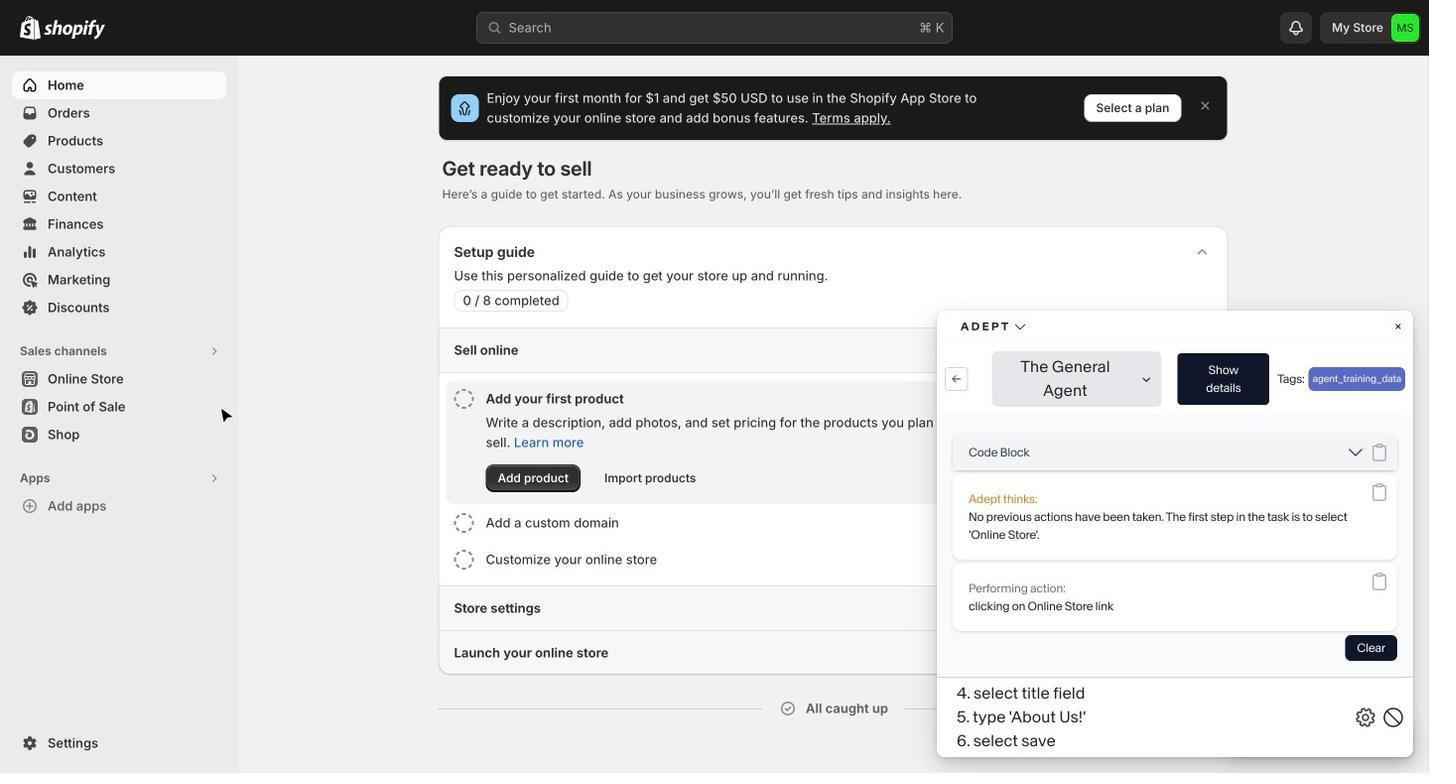 Task type: vqa. For each thing, say whether or not it's contained in the screenshot.
Shopify image to the right
yes



Task type: describe. For each thing, give the bounding box(es) containing it.
shopify image
[[20, 16, 41, 39]]

shopify image
[[44, 20, 105, 39]]

my store image
[[1392, 14, 1419, 42]]



